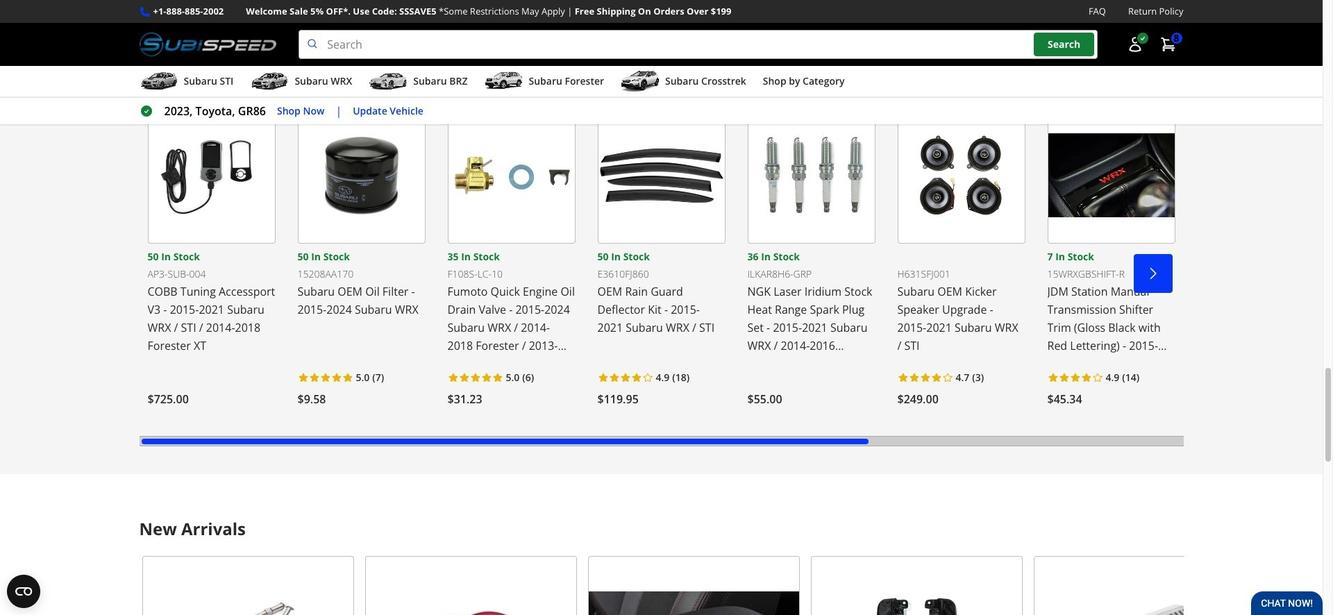 Task type: describe. For each thing, give the bounding box(es) containing it.
subaru oem oil filter - 2015-2024 subaru wrx image
[[298, 107, 425, 244]]

button image
[[1127, 36, 1144, 53]]

a subaru sti thumbnail image image
[[139, 71, 178, 92]]

cobb tuning accessport v3 - 2015-2021 subaru wrx / sti / 2014-2018 forester xt image
[[148, 107, 275, 244]]

oem rain guard deflector kit - 2015-2021 subaru wrx / sti image
[[598, 107, 725, 244]]

open widget image
[[7, 575, 40, 608]]

a subaru forester thumbnail image image
[[484, 71, 523, 92]]



Task type: vqa. For each thing, say whether or not it's contained in the screenshot.
leftmost Car
no



Task type: locate. For each thing, give the bounding box(es) containing it.
fumoto quick engine oil drain valve - 2015-2024 subaru wrx / 2014-2018 forester / 2013-2016 scion fr-s / 2013-2020 subaru brz / 2017-2019 toyota 86 image
[[448, 107, 575, 244]]

search input field
[[299, 30, 1098, 59]]

a subaru wrx thumbnail image image
[[250, 71, 289, 92]]

subaru oem kicker speaker upgrade - 2015-2021 subaru wrx / sti image
[[898, 107, 1025, 244]]

a subaru crosstrek thumbnail image image
[[621, 71, 660, 92]]

subispeed logo image
[[139, 30, 277, 59]]

a subaru brz thumbnail image image
[[369, 71, 408, 92]]

jdm station manual transmission shifter trim (gloss black with red lettering) - 2015-2021 subaru wrx image
[[1048, 107, 1175, 244]]

ngk laser iridium stock heat range spark plug set - 2015-2021 subaru wrx / 2014-2016 forester xt image
[[748, 107, 875, 244]]



